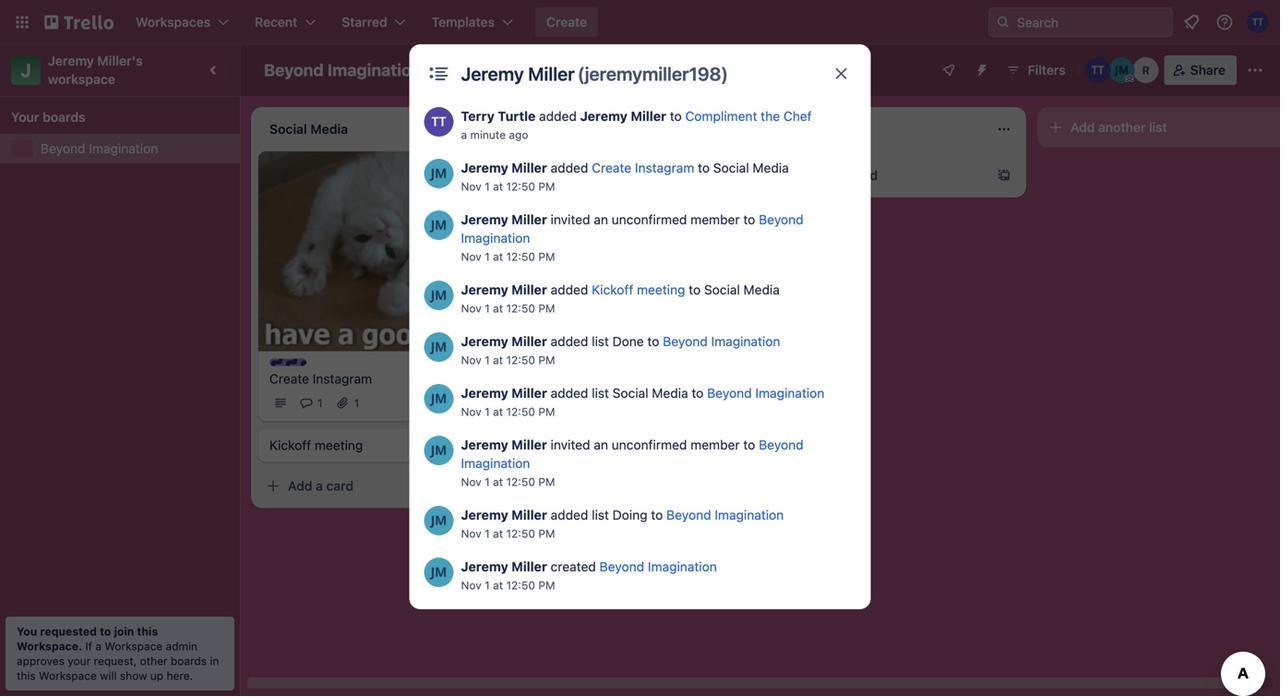 Task type: describe. For each thing, give the bounding box(es) containing it.
pm inside jeremy miller added list doing to beyond imagination nov 1 at 12:50 pm
[[539, 527, 555, 540]]

2 jeremy miller invited an unconfirmed member to from the top
[[461, 437, 759, 452]]

jeremy miller added list doing to beyond imagination nov 1 at 12:50 pm
[[461, 507, 784, 540]]

minute
[[470, 128, 506, 141]]

0 horizontal spatial create instagram link
[[270, 370, 484, 388]]

chef inside terry turtle added jeremy miller to compliment the chef a minute ago
[[784, 108, 812, 124]]

jeremy miller added list done to beyond imagination nov 1 at 12:50 pm
[[461, 334, 781, 367]]

color: bold red, title: "thoughts" element
[[532, 159, 601, 173]]

if a workspace admin approves your request, other boards in this workspace will show up here.
[[17, 640, 219, 682]]

list inside button
[[1149, 120, 1168, 135]]

boards inside if a workspace admin approves your request, other boards in this workspace will show up here.
[[171, 655, 207, 667]]

jeremy miller added create instagram to social media nov 1 at 12:50 pm
[[461, 160, 789, 193]]

your boards
[[11, 109, 86, 125]]

1 vertical spatial kickoff
[[270, 438, 311, 453]]

terry
[[461, 108, 495, 124]]

this inside if a workspace admin approves your request, other boards in this workspace will show up here.
[[17, 669, 36, 682]]

nov inside jeremy miller added list social media to beyond imagination nov 1 at 12:50 pm
[[461, 405, 482, 418]]

2 an from the top
[[594, 437, 608, 452]]

0 vertical spatial kickoff meeting link
[[592, 282, 685, 297]]

power ups image
[[941, 63, 956, 78]]

social for instagram
[[713, 160, 749, 175]]

filters
[[1028, 62, 1066, 78]]

add inside button
[[1071, 120, 1095, 135]]

miller inside jeremy miller added list done to beyond imagination nov 1 at 12:50 pm
[[512, 334, 547, 349]]

2 horizontal spatial card
[[851, 168, 878, 183]]

show
[[120, 669, 147, 682]]

2 nov from the top
[[461, 250, 482, 263]]

1 inside jeremy miller added list done to beyond imagination nov 1 at 12:50 pm
[[485, 354, 490, 367]]

jeremy miller (jeremymiller198) image for added
[[424, 159, 454, 188]]

thoughts thinking
[[532, 160, 601, 186]]

primary element
[[0, 0, 1280, 44]]

nov inside jeremy miller added list done to beyond imagination nov 1 at 12:50 pm
[[461, 354, 482, 367]]

0 vertical spatial create instagram link
[[592, 160, 695, 175]]

beyond inside jeremy miller added list doing to beyond imagination nov 1 at 12:50 pm
[[667, 507, 711, 523]]

will
[[100, 669, 117, 682]]

add a card button for create from template… image
[[258, 471, 465, 501]]

added for instagram
[[551, 160, 588, 175]]

filters button
[[1001, 55, 1072, 85]]

a inside terry turtle added jeremy miller to compliment the chef a minute ago
[[461, 128, 467, 141]]

if
[[85, 640, 92, 653]]

terry turtle (terryturtle) image up create from template… image
[[465, 392, 487, 414]]

approves
[[17, 655, 65, 667]]

to inside jeremy miller added list done to beyond imagination nov 1 at 12:50 pm
[[648, 334, 660, 349]]

done
[[613, 334, 644, 349]]

nov inside jeremy miller added kickoff meeting to social media nov 1 at 12:50 pm
[[461, 302, 482, 315]]

to inside you requested to join this workspace.
[[100, 625, 111, 638]]

social inside jeremy miller added list social media to beyond imagination nov 1 at 12:50 pm
[[613, 385, 649, 401]]

12:50 inside jeremy miller added kickoff meeting to social media nov 1 at 12:50 pm
[[506, 302, 535, 315]]

kickoff inside jeremy miller added kickoff meeting to social media nov 1 at 12:50 pm
[[592, 282, 634, 297]]

added for social
[[551, 385, 588, 401]]

at inside jeremy miller added list social media to beyond imagination nov 1 at 12:50 pm
[[493, 405, 503, 418]]

workspace visible image
[[475, 63, 490, 78]]

1 member from the top
[[691, 212, 740, 227]]

you
[[17, 625, 37, 638]]

created
[[551, 559, 596, 574]]

to inside jeremy miller added kickoff meeting to social media nov 1 at 12:50 pm
[[689, 282, 701, 297]]

rubyanndersson (rubyanndersson) image
[[1133, 57, 1159, 83]]

imagination inside jeremy miller added list doing to beyond imagination nov 1 at 12:50 pm
[[715, 507, 784, 523]]

jeremy miller (jeremymiller198) image for added list doing to
[[424, 506, 454, 535]]

meeting inside jeremy miller added kickoff meeting to social media nov 1 at 12:50 pm
[[637, 282, 685, 297]]

6 at from the top
[[493, 475, 503, 488]]

other
[[140, 655, 168, 667]]

create from template… image
[[473, 479, 487, 493]]

miller inside terry turtle added jeremy miller to compliment the chef a minute ago
[[631, 108, 667, 124]]

add a card for create from template… image
[[288, 478, 354, 493]]

0 vertical spatial workspace
[[105, 640, 163, 653]]

miller inside jeremy miller added kickoff meeting to social media nov 1 at 12:50 pm
[[512, 282, 547, 297]]

jeremy inside jeremy miller added list done to beyond imagination nov 1 at 12:50 pm
[[461, 334, 509, 349]]

request,
[[94, 655, 137, 667]]

join
[[114, 625, 134, 638]]

2 pm from the top
[[539, 250, 555, 263]]

media for instagram
[[753, 160, 789, 175]]

miller inside jeremy miller added list social media to beyond imagination nov 1 at 12:50 pm
[[512, 385, 547, 401]]

0 vertical spatial compliment the chef link
[[685, 108, 812, 124]]

at inside jeremy miller added list doing to beyond imagination nov 1 at 12:50 pm
[[493, 527, 503, 540]]

jeremy inside jeremy miller added list doing to beyond imagination nov 1 at 12:50 pm
[[461, 507, 509, 523]]

j
[[21, 59, 31, 81]]

Search field
[[1011, 8, 1172, 36]]

color: purple, title: none image
[[270, 359, 307, 366]]

list for added list done to
[[592, 334, 609, 349]]

doing
[[613, 507, 648, 523]]

2 at from the top
[[493, 250, 503, 263]]

added for meeting
[[551, 282, 588, 297]]

thinking link
[[532, 170, 746, 188]]

jeremy miller (jeremymiller198) image for invited an unconfirmed member to
[[424, 210, 454, 240]]

create for create instagram
[[270, 371, 309, 386]]

your boards with 1 items element
[[11, 106, 220, 128]]

share button
[[1165, 55, 1237, 85]]

create button
[[535, 7, 598, 37]]

this inside you requested to join this workspace.
[[137, 625, 158, 638]]

2 invited from the top
[[551, 437, 590, 452]]

jeremy miller (jeremymiller198) image for added list social media to
[[424, 384, 454, 414]]

another
[[1099, 120, 1146, 135]]

jeremy miller (jeremymiller198) image for added list done to
[[424, 332, 454, 362]]

12:50 inside jeremy miller added list social media to beyond imagination nov 1 at 12:50 pm
[[506, 405, 535, 418]]

1 horizontal spatial create from template… image
[[997, 168, 1012, 183]]

1 inside jeremy miller created beyond imagination nov 1 at 12:50 pm
[[485, 579, 490, 592]]

list for added list doing to
[[592, 507, 609, 523]]

create inside jeremy miller added create instagram to social media nov 1 at 12:50 pm
[[592, 160, 632, 175]]

1 vertical spatial create from template… image
[[735, 279, 750, 294]]

card for the bottommost create from template… icon
[[589, 278, 616, 294]]

workspace
[[48, 72, 115, 87]]

1 inside jeremy miller added list social media to beyond imagination nov 1 at 12:50 pm
[[485, 405, 490, 418]]

2 horizontal spatial add a card
[[812, 168, 878, 183]]

1 inside jeremy miller added kickoff meeting to social media nov 1 at 12:50 pm
[[485, 302, 490, 315]]

add a card for the bottommost create from template… icon
[[550, 278, 616, 294]]

0 horizontal spatial meeting
[[315, 438, 363, 453]]

nov 1 at 12:50 pm link for create instagram
[[461, 180, 555, 193]]

Board name text field
[[255, 55, 431, 85]]

media inside jeremy miller added list social media to beyond imagination nov 1 at 12:50 pm
[[652, 385, 688, 401]]

to inside terry turtle added jeremy miller to compliment the chef a minute ago
[[670, 108, 682, 124]]

star or unstar board image
[[442, 63, 456, 78]]

board
[[532, 62, 568, 78]]

12:50 inside jeremy miller created beyond imagination nov 1 at 12:50 pm
[[506, 579, 535, 592]]

automation image
[[967, 55, 993, 81]]

added for doing
[[551, 507, 588, 523]]

12:50 inside jeremy miller added create instagram to social media nov 1 at 12:50 pm
[[506, 180, 535, 193]]

show menu image
[[1246, 61, 1265, 79]]

a inside if a workspace admin approves your request, other boards in this workspace will show up here.
[[95, 640, 102, 653]]

search image
[[996, 15, 1011, 30]]

here.
[[167, 669, 193, 682]]

beyond inside jeremy miller added list done to beyond imagination nov 1 at 12:50 pm
[[663, 334, 708, 349]]

back to home image
[[44, 7, 114, 37]]



Task type: locate. For each thing, give the bounding box(es) containing it.
2 horizontal spatial create
[[592, 160, 632, 175]]

0 vertical spatial the
[[761, 108, 780, 124]]

your
[[11, 109, 39, 125]]

5 at from the top
[[493, 405, 503, 418]]

1 horizontal spatial chef
[[784, 108, 812, 124]]

jeremy inside jeremy miller added kickoff meeting to social media nov 1 at 12:50 pm
[[461, 282, 509, 297]]

member down jeremy miller added list social media to beyond imagination nov 1 at 12:50 pm
[[691, 437, 740, 452]]

to inside jeremy miller added list doing to beyond imagination nov 1 at 12:50 pm
[[651, 507, 663, 523]]

(jeremymiller198)
[[578, 63, 728, 84]]

you requested to join this workspace.
[[17, 625, 158, 653]]

3 at from the top
[[493, 302, 503, 315]]

1 horizontal spatial add a card
[[550, 278, 616, 294]]

list inside jeremy miller added list doing to beyond imagination nov 1 at 12:50 pm
[[592, 507, 609, 523]]

beyond imagination link
[[41, 139, 229, 158], [461, 212, 804, 246], [663, 334, 781, 349], [707, 385, 825, 401], [461, 437, 804, 471], [667, 507, 784, 523], [600, 559, 717, 574]]

imagination inside text field
[[328, 60, 421, 80]]

imagination inside jeremy miller added list done to beyond imagination nov 1 at 12:50 pm
[[711, 334, 781, 349]]

2 unconfirmed from the top
[[612, 437, 687, 452]]

imagination
[[328, 60, 421, 80], [89, 141, 158, 156], [461, 230, 530, 246], [711, 334, 781, 349], [756, 385, 825, 401], [461, 456, 530, 471], [715, 507, 784, 523], [648, 559, 717, 574]]

0 vertical spatial this
[[137, 625, 158, 638]]

1 unconfirmed from the top
[[612, 212, 687, 227]]

beyond imagination
[[264, 60, 421, 80], [41, 141, 158, 156], [461, 212, 804, 246], [461, 437, 804, 471]]

1 horizontal spatial instagram
[[635, 160, 695, 175]]

social inside jeremy miller added kickoff meeting to social media nov 1 at 12:50 pm
[[704, 282, 740, 297]]

5 pm from the top
[[539, 405, 555, 418]]

4 pm from the top
[[539, 354, 555, 367]]

list down jeremy miller added list done to beyond imagination nov 1 at 12:50 pm
[[592, 385, 609, 401]]

create instagram link down terry turtle added jeremy miller to compliment the chef a minute ago
[[592, 160, 695, 175]]

customize views image
[[589, 61, 607, 79]]

1 nov 1 at 12:50 pm from the top
[[461, 250, 555, 263]]

boards inside "element"
[[42, 109, 86, 125]]

0 vertical spatial invited
[[551, 212, 590, 227]]

1 horizontal spatial boards
[[171, 655, 207, 667]]

1 vertical spatial chef
[[630, 212, 658, 227]]

1 horizontal spatial card
[[589, 278, 616, 294]]

boards down admin
[[171, 655, 207, 667]]

0 vertical spatial instagram
[[635, 160, 695, 175]]

kickoff meeting
[[270, 438, 363, 453]]

2 vertical spatial media
[[652, 385, 688, 401]]

2 member from the top
[[691, 437, 740, 452]]

1 vertical spatial kickoff meeting link
[[270, 436, 484, 455]]

the inside terry turtle added jeremy miller to compliment the chef a minute ago
[[761, 108, 780, 124]]

ago
[[509, 128, 528, 141]]

8 nov from the top
[[461, 579, 482, 592]]

terry turtle (terryturtle) image left terry
[[424, 107, 454, 137]]

unconfirmed down jeremy miller added list social media to beyond imagination nov 1 at 12:50 pm
[[612, 437, 687, 452]]

0 horizontal spatial this
[[17, 669, 36, 682]]

2 vertical spatial add a card button
[[258, 471, 465, 501]]

instagram inside jeremy miller added create instagram to social media nov 1 at 12:50 pm
[[635, 160, 695, 175]]

kickoff meeting link down create instagram
[[270, 436, 484, 455]]

2 vertical spatial card
[[326, 478, 354, 493]]

jeremy miller added list social media to beyond imagination nov 1 at 12:50 pm
[[461, 385, 825, 418]]

create instagram link
[[592, 160, 695, 175], [270, 370, 484, 388]]

1 vertical spatial meeting
[[315, 438, 363, 453]]

miller inside jeremy miller added list doing to beyond imagination nov 1 at 12:50 pm
[[512, 507, 547, 523]]

workspace
[[105, 640, 163, 653], [39, 669, 97, 682]]

0 vertical spatial kickoff
[[592, 282, 634, 297]]

to inside jeremy miller added create instagram to social media nov 1 at 12:50 pm
[[698, 160, 710, 175]]

0 horizontal spatial add a card
[[288, 478, 354, 493]]

to inside jeremy miller added list social media to beyond imagination nov 1 at 12:50 pm
[[692, 385, 704, 401]]

social for meeting
[[704, 282, 740, 297]]

1 vertical spatial boards
[[171, 655, 207, 667]]

invited
[[551, 212, 590, 227], [551, 437, 590, 452]]

add a card
[[812, 168, 878, 183], [550, 278, 616, 294], [288, 478, 354, 493]]

a minute ago link
[[461, 128, 528, 141]]

jeremy inside terry turtle added jeremy miller to compliment the chef a minute ago
[[580, 108, 628, 124]]

jeremy inside jeremy miller created beyond imagination nov 1 at 12:50 pm
[[461, 559, 509, 574]]

thinking
[[532, 171, 583, 186]]

social
[[713, 160, 749, 175], [704, 282, 740, 297], [613, 385, 649, 401]]

at inside jeremy miller created beyond imagination nov 1 at 12:50 pm
[[493, 579, 503, 592]]

add another list
[[1071, 120, 1168, 135]]

1 vertical spatial nov 1 at 12:50 pm
[[461, 475, 555, 488]]

nov inside jeremy miller added create instagram to social media nov 1 at 12:50 pm
[[461, 180, 482, 193]]

1 horizontal spatial the
[[761, 108, 780, 124]]

1 vertical spatial this
[[17, 669, 36, 682]]

pm inside jeremy miller added list done to beyond imagination nov 1 at 12:50 pm
[[539, 354, 555, 367]]

0 horizontal spatial create
[[270, 371, 309, 386]]

jeremy miller invited an unconfirmed member to down jeremy miller added create instagram to social media nov 1 at 12:50 pm
[[461, 212, 759, 227]]

board link
[[501, 55, 579, 85]]

admin
[[166, 640, 198, 653]]

5 nov from the top
[[461, 405, 482, 418]]

7 at from the top
[[493, 527, 503, 540]]

beyond inside jeremy miller added list social media to beyond imagination nov 1 at 12:50 pm
[[707, 385, 752, 401]]

unconfirmed
[[612, 212, 687, 227], [612, 437, 687, 452]]

0 horizontal spatial create from template… image
[[735, 279, 750, 294]]

chef
[[784, 108, 812, 124], [630, 212, 658, 227]]

0 horizontal spatial kickoff meeting link
[[270, 436, 484, 455]]

12:50 inside jeremy miller added list doing to beyond imagination nov 1 at 12:50 pm
[[506, 527, 535, 540]]

jeremy
[[48, 53, 94, 68], [461, 63, 524, 84], [580, 108, 628, 124], [461, 160, 509, 175], [461, 212, 509, 227], [461, 282, 509, 297], [461, 334, 509, 349], [461, 385, 509, 401], [461, 437, 509, 452], [461, 507, 509, 523], [461, 559, 509, 574]]

8 12:50 from the top
[[506, 579, 535, 592]]

media
[[753, 160, 789, 175], [744, 282, 780, 297], [652, 385, 688, 401]]

compliment down (jeremymiller198)
[[685, 108, 757, 124]]

terry turtle (terryturtle) image right open information menu image on the right top of the page
[[1247, 11, 1269, 33]]

added for miller
[[539, 108, 577, 124]]

nov 1 at 12:50 pm link for kickoff meeting
[[461, 302, 555, 315]]

pm
[[539, 180, 555, 193], [539, 250, 555, 263], [539, 302, 555, 315], [539, 354, 555, 367], [539, 405, 555, 418], [539, 475, 555, 488], [539, 527, 555, 540], [539, 579, 555, 592]]

12:50
[[506, 180, 535, 193], [506, 250, 535, 263], [506, 302, 535, 315], [506, 354, 535, 367], [506, 405, 535, 418], [506, 475, 535, 488], [506, 527, 535, 540], [506, 579, 535, 592]]

0 vertical spatial an
[[594, 212, 608, 227]]

0 vertical spatial nov 1 at 12:50 pm link
[[461, 180, 555, 193]]

up
[[150, 669, 163, 682]]

beyond
[[264, 60, 324, 80], [41, 141, 85, 156], [759, 212, 804, 227], [663, 334, 708, 349], [707, 385, 752, 401], [759, 437, 804, 452], [667, 507, 711, 523], [600, 559, 645, 574]]

1 horizontal spatial create instagram link
[[592, 160, 695, 175]]

5 12:50 from the top
[[506, 405, 535, 418]]

1 vertical spatial an
[[594, 437, 608, 452]]

jeremy miller invited an unconfirmed member to
[[461, 212, 759, 227], [461, 437, 759, 452]]

0 vertical spatial card
[[851, 168, 878, 183]]

1 an from the top
[[594, 212, 608, 227]]

added inside jeremy miller added list doing to beyond imagination nov 1 at 12:50 pm
[[551, 507, 588, 523]]

1 horizontal spatial kickoff
[[592, 282, 634, 297]]

nov inside jeremy miller added list doing to beyond imagination nov 1 at 12:50 pm
[[461, 527, 482, 540]]

1 vertical spatial media
[[744, 282, 780, 297]]

6 12:50 from the top
[[506, 475, 535, 488]]

media for meeting
[[744, 282, 780, 297]]

4 12:50 from the top
[[506, 354, 535, 367]]

added inside terry turtle added jeremy miller to compliment the chef a minute ago
[[539, 108, 577, 124]]

1 vertical spatial instagram
[[313, 371, 372, 386]]

beyond inside jeremy miller created beyond imagination nov 1 at 12:50 pm
[[600, 559, 645, 574]]

0 horizontal spatial card
[[326, 478, 354, 493]]

0 horizontal spatial compliment
[[532, 212, 604, 227]]

1 jeremy miller (jeremymiller198) image from the top
[[424, 159, 454, 188]]

add a card button for create from template… icon to the right
[[783, 161, 990, 190]]

1 vertical spatial the
[[607, 212, 626, 227]]

6 nov from the top
[[461, 475, 482, 488]]

0 vertical spatial add a card button
[[783, 161, 990, 190]]

kickoff meeting link up the done
[[592, 282, 685, 297]]

0 vertical spatial member
[[691, 212, 740, 227]]

7 12:50 from the top
[[506, 527, 535, 540]]

terry turtle added jeremy miller to compliment the chef a minute ago
[[461, 108, 812, 141]]

requested
[[40, 625, 97, 638]]

miller's
[[97, 53, 143, 68]]

compliment down thinking
[[532, 212, 604, 227]]

turtle
[[498, 108, 536, 124]]

nov 1 at 12:50 pm link
[[461, 180, 555, 193], [461, 302, 555, 315]]

3 12:50 from the top
[[506, 302, 535, 315]]

1 vertical spatial social
[[704, 282, 740, 297]]

at inside jeremy miller added list done to beyond imagination nov 1 at 12:50 pm
[[493, 354, 503, 367]]

add a card button
[[783, 161, 990, 190], [521, 271, 727, 301], [258, 471, 465, 501]]

add another list button
[[1038, 107, 1280, 148]]

social inside jeremy miller added create instagram to social media nov 1 at 12:50 pm
[[713, 160, 749, 175]]

boards
[[42, 109, 86, 125], [171, 655, 207, 667]]

pm inside jeremy miller created beyond imagination nov 1 at 12:50 pm
[[539, 579, 555, 592]]

member down "thinking" link at the top of the page
[[691, 212, 740, 227]]

1 inside jeremy miller added create instagram to social media nov 1 at 12:50 pm
[[485, 180, 490, 193]]

1 vertical spatial member
[[691, 437, 740, 452]]

1 horizontal spatial meeting
[[637, 282, 685, 297]]

1 vertical spatial create instagram link
[[270, 370, 484, 388]]

1 horizontal spatial add a card button
[[521, 271, 727, 301]]

meeting
[[637, 282, 685, 297], [315, 438, 363, 453]]

2 jeremy miller (jeremymiller198) image from the top
[[424, 332, 454, 362]]

jeremy inside jeremy miller's workspace
[[48, 53, 94, 68]]

0 vertical spatial media
[[753, 160, 789, 175]]

jeremy miller (jeremymiller198)
[[461, 63, 728, 84]]

list
[[1149, 120, 1168, 135], [592, 334, 609, 349], [592, 385, 609, 401], [592, 507, 609, 523]]

imagination inside jeremy miller created beyond imagination nov 1 at 12:50 pm
[[648, 559, 717, 574]]

1 vertical spatial card
[[589, 278, 616, 294]]

None checkbox
[[532, 233, 588, 255]]

thoughts
[[550, 160, 601, 173]]

share
[[1191, 62, 1226, 78]]

member
[[691, 212, 740, 227], [691, 437, 740, 452]]

list left doing
[[592, 507, 609, 523]]

jeremy miller's workspace
[[48, 53, 146, 87]]

jeremy miller (jeremymiller198) image
[[424, 159, 454, 188], [424, 332, 454, 362], [424, 436, 454, 465], [424, 558, 454, 587]]

1 horizontal spatial compliment
[[685, 108, 757, 124]]

create instagram link up kickoff meeting
[[270, 370, 484, 388]]

8 at from the top
[[493, 579, 503, 592]]

unconfirmed down "thinking" link at the top of the page
[[612, 212, 687, 227]]

added inside jeremy miller added list social media to beyond imagination nov 1 at 12:50 pm
[[551, 385, 588, 401]]

2 vertical spatial social
[[613, 385, 649, 401]]

1 12:50 from the top
[[506, 180, 535, 193]]

compliment the chef
[[532, 212, 658, 227]]

list right another
[[1149, 120, 1168, 135]]

1 vertical spatial workspace
[[39, 669, 97, 682]]

card for create from template… image
[[326, 478, 354, 493]]

this
[[137, 625, 158, 638], [17, 669, 36, 682]]

added inside jeremy miller added kickoff meeting to social media nov 1 at 12:50 pm
[[551, 282, 588, 297]]

0 horizontal spatial workspace
[[39, 669, 97, 682]]

1
[[485, 180, 490, 193], [485, 250, 490, 263], [485, 302, 490, 315], [485, 354, 490, 367], [318, 396, 323, 409], [354, 396, 359, 409], [485, 405, 490, 418], [485, 475, 490, 488], [485, 527, 490, 540], [485, 579, 490, 592]]

invited down jeremy miller added list social media to beyond imagination nov 1 at 12:50 pm
[[551, 437, 590, 452]]

kickoff down create instagram
[[270, 438, 311, 453]]

at inside jeremy miller added create instagram to social media nov 1 at 12:50 pm
[[493, 180, 503, 193]]

4 jeremy miller (jeremymiller198) image from the top
[[424, 558, 454, 587]]

0 horizontal spatial boards
[[42, 109, 86, 125]]

0 vertical spatial chef
[[784, 108, 812, 124]]

list inside jeremy miller added list done to beyond imagination nov 1 at 12:50 pm
[[592, 334, 609, 349]]

to
[[670, 108, 682, 124], [698, 160, 710, 175], [744, 212, 756, 227], [689, 282, 701, 297], [648, 334, 660, 349], [692, 385, 704, 401], [744, 437, 756, 452], [651, 507, 663, 523], [100, 625, 111, 638]]

0 horizontal spatial add a card button
[[258, 471, 465, 501]]

media inside jeremy miller added create instagram to social media nov 1 at 12:50 pm
[[753, 160, 789, 175]]

1 jeremy miller invited an unconfirmed member to from the top
[[461, 212, 759, 227]]

card
[[851, 168, 878, 183], [589, 278, 616, 294], [326, 478, 354, 493]]

compliment inside terry turtle added jeremy miller to compliment the chef a minute ago
[[685, 108, 757, 124]]

pm inside jeremy miller added create instagram to social media nov 1 at 12:50 pm
[[539, 180, 555, 193]]

jeremy miller (jeremymiller198) image for added
[[424, 281, 454, 310]]

add a card button for the bottommost create from template… icon
[[521, 271, 727, 301]]

0 vertical spatial create
[[547, 14, 587, 30]]

at inside jeremy miller added kickoff meeting to social media nov 1 at 12:50 pm
[[493, 302, 503, 315]]

1 horizontal spatial workspace
[[105, 640, 163, 653]]

1 invited from the top
[[551, 212, 590, 227]]

at
[[493, 180, 503, 193], [493, 250, 503, 263], [493, 302, 503, 315], [493, 354, 503, 367], [493, 405, 503, 418], [493, 475, 503, 488], [493, 527, 503, 540], [493, 579, 503, 592]]

list left the done
[[592, 334, 609, 349]]

1 vertical spatial add a card button
[[521, 271, 727, 301]]

7 pm from the top
[[539, 527, 555, 540]]

added inside jeremy miller added list done to beyond imagination nov 1 at 12:50 pm
[[551, 334, 588, 349]]

0 vertical spatial unconfirmed
[[612, 212, 687, 227]]

1 vertical spatial invited
[[551, 437, 590, 452]]

workspace down join
[[105, 640, 163, 653]]

0 vertical spatial meeting
[[637, 282, 685, 297]]

1 horizontal spatial create
[[547, 14, 587, 30]]

0 vertical spatial social
[[713, 160, 749, 175]]

6 pm from the top
[[539, 475, 555, 488]]

jeremy miller (jeremymiller198) image for invited an unconfirmed member to
[[424, 436, 454, 465]]

jeremy miller created beyond imagination nov 1 at 12:50 pm
[[461, 559, 717, 592]]

an down jeremy miller added list social media to beyond imagination nov 1 at 12:50 pm
[[594, 437, 608, 452]]

workspace down your
[[39, 669, 97, 682]]

0 vertical spatial create from template… image
[[997, 168, 1012, 183]]

open information menu image
[[1216, 13, 1234, 31]]

create for create
[[547, 14, 587, 30]]

jeremy miller invited an unconfirmed member to down jeremy miller added list social media to beyond imagination nov 1 at 12:50 pm
[[461, 437, 759, 452]]

0 horizontal spatial the
[[607, 212, 626, 227]]

1 at from the top
[[493, 180, 503, 193]]

1 vertical spatial compliment the chef link
[[532, 210, 746, 229]]

create inside "button"
[[547, 14, 587, 30]]

kickoff up the done
[[592, 282, 634, 297]]

jeremy miller (jeremymiller198) image
[[1109, 57, 1135, 83], [424, 210, 454, 240], [702, 233, 724, 255], [424, 281, 454, 310], [424, 384, 454, 414], [424, 506, 454, 535]]

nov 1 at 12:50 pm
[[461, 250, 555, 263], [461, 475, 555, 488]]

compliment the chef link
[[685, 108, 812, 124], [532, 210, 746, 229]]

terry turtle (terryturtle) image
[[1247, 11, 1269, 33], [424, 107, 454, 137], [676, 233, 698, 255], [465, 392, 487, 414]]

0 horizontal spatial chef
[[630, 212, 658, 227]]

imagination inside jeremy miller added list social media to beyond imagination nov 1 at 12:50 pm
[[756, 385, 825, 401]]

jeremy inside jeremy miller added list social media to beyond imagination nov 1 at 12:50 pm
[[461, 385, 509, 401]]

1 vertical spatial nov 1 at 12:50 pm link
[[461, 302, 555, 315]]

your
[[68, 655, 91, 667]]

0 notifications image
[[1181, 11, 1203, 33]]

this down "approves"
[[17, 669, 36, 682]]

jeremy miller added kickoff meeting to social media nov 1 at 12:50 pm
[[461, 282, 780, 315]]

jeremy miller (jeremymiller198) image for created
[[424, 558, 454, 587]]

added
[[539, 108, 577, 124], [551, 160, 588, 175], [551, 282, 588, 297], [551, 334, 588, 349], [551, 385, 588, 401], [551, 507, 588, 523]]

the
[[761, 108, 780, 124], [607, 212, 626, 227]]

instagram
[[635, 160, 695, 175], [313, 371, 372, 386]]

4 at from the top
[[493, 354, 503, 367]]

0 vertical spatial add a card
[[812, 168, 878, 183]]

instagram up kickoff meeting
[[313, 371, 372, 386]]

an
[[594, 212, 608, 227], [594, 437, 608, 452]]

meeting down create instagram
[[315, 438, 363, 453]]

r
[[1142, 64, 1150, 77]]

create
[[547, 14, 587, 30], [592, 160, 632, 175], [270, 371, 309, 386]]

instagram down terry turtle added jeremy miller to compliment the chef a minute ago
[[635, 160, 695, 175]]

0 horizontal spatial kickoff
[[270, 438, 311, 453]]

create instagram
[[270, 371, 372, 386]]

nov
[[461, 180, 482, 193], [461, 250, 482, 263], [461, 302, 482, 315], [461, 354, 482, 367], [461, 405, 482, 418], [461, 475, 482, 488], [461, 527, 482, 540], [461, 579, 482, 592]]

in
[[210, 655, 219, 667]]

jeremy inside jeremy miller added create instagram to social media nov 1 at 12:50 pm
[[461, 160, 509, 175]]

0 vertical spatial compliment
[[685, 108, 757, 124]]

3 pm from the top
[[539, 302, 555, 315]]

1 inside jeremy miller added list doing to beyond imagination nov 1 at 12:50 pm
[[485, 527, 490, 540]]

1 horizontal spatial kickoff meeting link
[[592, 282, 685, 297]]

kickoff meeting link
[[592, 282, 685, 297], [270, 436, 484, 455]]

compliment
[[685, 108, 757, 124], [532, 212, 604, 227]]

1 pm from the top
[[539, 180, 555, 193]]

an down jeremy miller added create instagram to social media nov 1 at 12:50 pm
[[594, 212, 608, 227]]

0 vertical spatial nov 1 at 12:50 pm
[[461, 250, 555, 263]]

4 nov from the top
[[461, 354, 482, 367]]

media inside jeremy miller added kickoff meeting to social media nov 1 at 12:50 pm
[[744, 282, 780, 297]]

1 vertical spatial jeremy miller invited an unconfirmed member to
[[461, 437, 759, 452]]

pm inside jeremy miller added list social media to beyond imagination nov 1 at 12:50 pm
[[539, 405, 555, 418]]

added for done
[[551, 334, 588, 349]]

0 vertical spatial jeremy miller invited an unconfirmed member to
[[461, 212, 759, 227]]

r button
[[1133, 57, 1159, 83]]

kickoff
[[592, 282, 634, 297], [270, 438, 311, 453]]

invited down thinking
[[551, 212, 590, 227]]

1 nov 1 at 12:50 pm link from the top
[[461, 180, 555, 193]]

terry turtle (terryturtle) image down "thinking" link at the top of the page
[[676, 233, 698, 255]]

pm inside jeremy miller added kickoff meeting to social media nov 1 at 12:50 pm
[[539, 302, 555, 315]]

1 vertical spatial unconfirmed
[[612, 437, 687, 452]]

a
[[461, 128, 467, 141], [840, 168, 847, 183], [578, 278, 585, 294], [316, 478, 323, 493], [95, 640, 102, 653]]

workspace.
[[17, 640, 82, 653]]

8 pm from the top
[[539, 579, 555, 592]]

7 nov from the top
[[461, 527, 482, 540]]

12:50 inside jeremy miller added list done to beyond imagination nov 1 at 12:50 pm
[[506, 354, 535, 367]]

0 vertical spatial boards
[[42, 109, 86, 125]]

nov inside jeremy miller created beyond imagination nov 1 at 12:50 pm
[[461, 579, 482, 592]]

create from template… image
[[997, 168, 1012, 183], [735, 279, 750, 294]]

1 horizontal spatial this
[[137, 625, 158, 638]]

add
[[1071, 120, 1095, 135], [812, 168, 837, 183], [550, 278, 575, 294], [288, 478, 312, 493]]

1 vertical spatial add a card
[[550, 278, 616, 294]]

2 nov 1 at 12:50 pm from the top
[[461, 475, 555, 488]]

0 horizontal spatial instagram
[[313, 371, 372, 386]]

boards right your
[[42, 109, 86, 125]]

2 horizontal spatial add a card button
[[783, 161, 990, 190]]

list for added list social media to
[[592, 385, 609, 401]]

miller
[[528, 63, 575, 84], [631, 108, 667, 124], [512, 160, 547, 175], [512, 212, 547, 227], [512, 282, 547, 297], [512, 334, 547, 349], [512, 385, 547, 401], [512, 437, 547, 452], [512, 507, 547, 523], [512, 559, 547, 574]]

meeting up the done
[[637, 282, 685, 297]]

this right join
[[137, 625, 158, 638]]

beyond imagination inside text field
[[264, 60, 421, 80]]

1 vertical spatial create
[[592, 160, 632, 175]]

1 vertical spatial compliment
[[532, 212, 604, 227]]

beyond inside text field
[[264, 60, 324, 80]]

2 nov 1 at 12:50 pm link from the top
[[461, 302, 555, 315]]

terry turtle (terryturtle) image
[[1085, 57, 1111, 83]]

list inside jeremy miller added list social media to beyond imagination nov 1 at 12:50 pm
[[592, 385, 609, 401]]

added inside jeremy miller added create instagram to social media nov 1 at 12:50 pm
[[551, 160, 588, 175]]

3 jeremy miller (jeremymiller198) image from the top
[[424, 436, 454, 465]]

3 nov from the top
[[461, 302, 482, 315]]

2 vertical spatial add a card
[[288, 478, 354, 493]]

1 nov from the top
[[461, 180, 482, 193]]

miller inside jeremy miller added create instagram to social media nov 1 at 12:50 pm
[[512, 160, 547, 175]]

2 12:50 from the top
[[506, 250, 535, 263]]

miller inside jeremy miller created beyond imagination nov 1 at 12:50 pm
[[512, 559, 547, 574]]

2 vertical spatial create
[[270, 371, 309, 386]]



Task type: vqa. For each thing, say whether or not it's contained in the screenshot.
kickoff in the Jeremy Miller added Kickoff meeting to Social Media Nov 1 at 12:50 PM
yes



